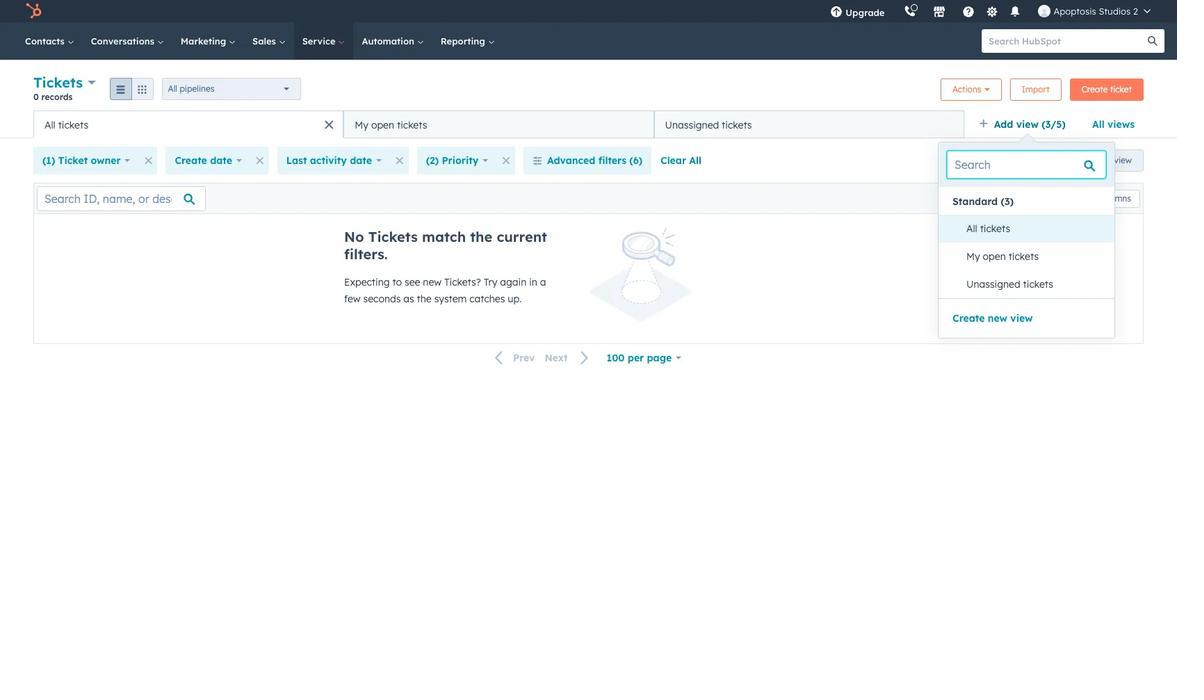 Task type: vqa. For each thing, say whether or not it's contained in the screenshot.
AUTOMATION 'Link'
yes



Task type: locate. For each thing, give the bounding box(es) containing it.
columns
[[1099, 193, 1132, 203]]

1 horizontal spatial all tickets
[[967, 223, 1011, 235]]

2
[[1134, 6, 1139, 17]]

clear
[[661, 154, 687, 167]]

view
[[1017, 118, 1039, 131], [1115, 155, 1132, 166], [1011, 312, 1033, 325]]

1 vertical spatial my
[[967, 250, 981, 263]]

all right clear
[[690, 154, 702, 167]]

1 horizontal spatial new
[[988, 312, 1008, 325]]

all tickets down records in the left top of the page
[[45, 119, 88, 131]]

1 horizontal spatial open
[[983, 250, 1006, 263]]

group inside tickets banner
[[110, 78, 153, 100]]

0 records
[[33, 92, 73, 102]]

0 horizontal spatial unassigned
[[665, 119, 719, 131]]

current
[[497, 228, 547, 246]]

1 vertical spatial the
[[417, 293, 432, 305]]

my open tickets button
[[344, 111, 654, 138], [953, 243, 1115, 271]]

my down standard
[[967, 250, 981, 263]]

2 date from the left
[[350, 154, 372, 167]]

match
[[422, 228, 466, 246]]

no
[[344, 228, 364, 246]]

0 horizontal spatial date
[[210, 154, 232, 167]]

calling icon button
[[899, 2, 923, 20]]

create for create ticket
[[1082, 84, 1108, 94]]

group
[[110, 78, 153, 100]]

all down 0 records
[[45, 119, 55, 131]]

advanced
[[547, 154, 596, 167]]

view inside button
[[1115, 155, 1132, 166]]

all tickets button down standard (3) button
[[953, 215, 1115, 243]]

0 vertical spatial all tickets button
[[33, 111, 344, 138]]

tickets inside no tickets match the current filters.
[[369, 228, 418, 246]]

all tickets
[[45, 119, 88, 131], [967, 223, 1011, 235]]

advanced filters (6) button
[[524, 147, 652, 175]]

create for create new view
[[953, 312, 985, 325]]

my open tickets button down standard (3) button
[[953, 243, 1115, 271]]

0 horizontal spatial my
[[355, 119, 369, 131]]

tickets right no
[[369, 228, 418, 246]]

create inside popup button
[[175, 154, 207, 167]]

all inside popup button
[[168, 83, 177, 94]]

standard (3) button
[[939, 190, 1115, 214]]

(6)
[[630, 154, 643, 167]]

0 vertical spatial open
[[371, 119, 394, 131]]

0 vertical spatial tickets
[[33, 74, 83, 91]]

search button
[[1141, 29, 1165, 53]]

as
[[404, 293, 414, 305]]

records
[[41, 92, 73, 102]]

in
[[529, 276, 538, 289]]

unassigned tickets up 'clear all'
[[665, 119, 752, 131]]

all views
[[1093, 118, 1135, 131]]

unassigned tickets
[[665, 119, 752, 131], [967, 278, 1054, 291]]

upgrade image
[[831, 6, 843, 19]]

0 horizontal spatial the
[[417, 293, 432, 305]]

0 vertical spatial create
[[1082, 84, 1108, 94]]

new inside button
[[988, 312, 1008, 325]]

0 vertical spatial my open tickets
[[355, 119, 427, 131]]

all tickets down standard (3)
[[967, 223, 1011, 235]]

0 vertical spatial all tickets
[[45, 119, 88, 131]]

2 vertical spatial create
[[953, 312, 985, 325]]

1 vertical spatial view
[[1115, 155, 1132, 166]]

0 vertical spatial view
[[1017, 118, 1039, 131]]

tickets
[[33, 74, 83, 91], [369, 228, 418, 246]]

marketing
[[181, 35, 229, 47]]

0 horizontal spatial new
[[423, 276, 442, 289]]

(1) ticket owner
[[42, 154, 121, 167]]

my up last activity date 'popup button'
[[355, 119, 369, 131]]

1 horizontal spatial the
[[470, 228, 493, 246]]

open up last activity date 'popup button'
[[371, 119, 394, 131]]

automation link
[[354, 22, 432, 60]]

100
[[607, 352, 625, 364]]

all left pipelines
[[168, 83, 177, 94]]

1 horizontal spatial tickets
[[369, 228, 418, 246]]

tickets up records in the left top of the page
[[33, 74, 83, 91]]

sales link
[[244, 22, 294, 60]]

try
[[484, 276, 498, 289]]

view for save
[[1115, 155, 1132, 166]]

open for left my open tickets "button"
[[371, 119, 394, 131]]

1 horizontal spatial date
[[350, 154, 372, 167]]

1 horizontal spatial my open tickets button
[[953, 243, 1115, 271]]

0 vertical spatial unassigned tickets button
[[654, 111, 965, 138]]

2 vertical spatial view
[[1011, 312, 1033, 325]]

1 horizontal spatial unassigned
[[967, 278, 1021, 291]]

0 vertical spatial new
[[423, 276, 442, 289]]

the right match
[[470, 228, 493, 246]]

tickets inside popup button
[[33, 74, 83, 91]]

1 horizontal spatial my open tickets
[[967, 250, 1039, 263]]

Search ID, name, or description search field
[[37, 186, 206, 211]]

save view button
[[1069, 150, 1144, 172]]

menu item
[[895, 0, 898, 22]]

1 vertical spatial open
[[983, 250, 1006, 263]]

tickets banner
[[33, 72, 1144, 111]]

create inside button
[[1082, 84, 1108, 94]]

0 horizontal spatial my open tickets
[[355, 119, 427, 131]]

(2)
[[426, 154, 439, 167]]

0 horizontal spatial tickets
[[33, 74, 83, 91]]

1 vertical spatial my open tickets
[[967, 250, 1039, 263]]

0 horizontal spatial unassigned tickets
[[665, 119, 752, 131]]

1 vertical spatial new
[[988, 312, 1008, 325]]

save view
[[1093, 155, 1132, 166]]

unassigned for the bottom unassigned tickets button
[[967, 278, 1021, 291]]

my for right my open tickets "button"
[[967, 250, 981, 263]]

1 vertical spatial tickets
[[369, 228, 418, 246]]

menu containing apoptosis studios 2
[[821, 0, 1161, 22]]

per
[[628, 352, 644, 364]]

open for right my open tickets "button"
[[983, 250, 1006, 263]]

unassigned tickets button
[[654, 111, 965, 138], [953, 271, 1115, 298]]

calling icon image
[[905, 6, 917, 18]]

create inside button
[[953, 312, 985, 325]]

0 vertical spatial unassigned
[[665, 119, 719, 131]]

1 vertical spatial all tickets button
[[953, 215, 1115, 243]]

tickets button
[[33, 72, 96, 93]]

my
[[355, 119, 369, 131], [967, 250, 981, 263]]

the inside no tickets match the current filters.
[[470, 228, 493, 246]]

0 vertical spatial my
[[355, 119, 369, 131]]

1 vertical spatial all tickets
[[967, 223, 1011, 235]]

unassigned
[[665, 119, 719, 131], [967, 278, 1021, 291]]

open down standard (3)
[[983, 250, 1006, 263]]

tickets
[[58, 119, 88, 131], [397, 119, 427, 131], [722, 119, 752, 131], [980, 223, 1011, 235], [1009, 250, 1039, 263], [1024, 278, 1054, 291]]

0 vertical spatial unassigned tickets
[[665, 119, 752, 131]]

1 horizontal spatial all tickets button
[[953, 215, 1115, 243]]

1 date from the left
[[210, 154, 232, 167]]

seconds
[[363, 293, 401, 305]]

my open tickets button up priority
[[344, 111, 654, 138]]

unassigned up 'clear all'
[[665, 119, 719, 131]]

create date button
[[166, 147, 251, 175]]

service
[[302, 35, 338, 47]]

all tickets button
[[33, 111, 344, 138], [953, 215, 1115, 243]]

view inside popup button
[[1017, 118, 1039, 131]]

edit
[[1081, 193, 1097, 203]]

the right as
[[417, 293, 432, 305]]

1 vertical spatial unassigned tickets
[[967, 278, 1054, 291]]

1 vertical spatial unassigned
[[967, 278, 1021, 291]]

all pipelines
[[168, 83, 214, 94]]

menu
[[821, 0, 1161, 22]]

date
[[210, 154, 232, 167], [350, 154, 372, 167]]

0 horizontal spatial create
[[175, 154, 207, 167]]

views
[[1108, 118, 1135, 131]]

apoptosis studios 2 button
[[1030, 0, 1159, 22]]

my open tickets
[[355, 119, 427, 131], [967, 250, 1039, 263]]

0 horizontal spatial open
[[371, 119, 394, 131]]

owner
[[91, 154, 121, 167]]

all inside button
[[690, 154, 702, 167]]

0 vertical spatial the
[[470, 228, 493, 246]]

2 horizontal spatial create
[[1082, 84, 1108, 94]]

my open tickets down (3)
[[967, 250, 1039, 263]]

date inside 'popup button'
[[350, 154, 372, 167]]

1 horizontal spatial create
[[953, 312, 985, 325]]

unassigned tickets for the topmost unassigned tickets button
[[665, 119, 752, 131]]

help button
[[957, 0, 981, 22]]

my open tickets up the (2)
[[355, 119, 427, 131]]

unassigned up create new view button
[[967, 278, 1021, 291]]

all tickets button down all pipelines
[[33, 111, 344, 138]]

new
[[423, 276, 442, 289], [988, 312, 1008, 325]]

1 vertical spatial my open tickets button
[[953, 243, 1115, 271]]

1 vertical spatial create
[[175, 154, 207, 167]]

1 horizontal spatial unassigned tickets
[[967, 278, 1054, 291]]

open
[[371, 119, 394, 131], [983, 250, 1006, 263]]

0 horizontal spatial all tickets button
[[33, 111, 344, 138]]

0 vertical spatial my open tickets button
[[344, 111, 654, 138]]

unassigned tickets for the bottom unassigned tickets button
[[967, 278, 1054, 291]]

create date
[[175, 154, 232, 167]]

my for left my open tickets "button"
[[355, 119, 369, 131]]

unassigned tickets up create new view button
[[967, 278, 1054, 291]]

1 horizontal spatial my
[[967, 250, 981, 263]]

automation
[[362, 35, 417, 47]]



Task type: describe. For each thing, give the bounding box(es) containing it.
Search HubSpot search field
[[982, 29, 1153, 53]]

system
[[434, 293, 467, 305]]

ticket
[[1111, 84, 1132, 94]]

notifications button
[[1004, 0, 1028, 22]]

pagination navigation
[[487, 349, 598, 368]]

few
[[344, 293, 361, 305]]

settings link
[[984, 4, 1001, 18]]

filters.
[[344, 246, 388, 263]]

upgrade
[[846, 7, 885, 18]]

create ticket button
[[1070, 78, 1144, 101]]

import button
[[1010, 78, 1062, 101]]

(2) priority
[[426, 154, 479, 167]]

advanced filters (6)
[[547, 154, 643, 167]]

save
[[1093, 155, 1112, 166]]

no tickets match the current filters.
[[344, 228, 547, 263]]

activity
[[310, 154, 347, 167]]

edit columns button
[[1072, 190, 1141, 208]]

contacts
[[25, 35, 67, 47]]

my open tickets for left my open tickets "button"
[[355, 119, 427, 131]]

last
[[286, 154, 307, 167]]

all left views
[[1093, 118, 1105, 131]]

ticket
[[58, 154, 88, 167]]

tickets?
[[444, 276, 481, 289]]

apoptosis
[[1054, 6, 1097, 17]]

a
[[540, 276, 546, 289]]

hubspot link
[[17, 3, 52, 19]]

edit columns
[[1081, 193, 1132, 203]]

all pipelines button
[[162, 78, 301, 100]]

search image
[[1148, 36, 1158, 46]]

marketplaces button
[[925, 0, 955, 22]]

create for create date
[[175, 154, 207, 167]]

marketing link
[[172, 22, 244, 60]]

100 per page button
[[598, 344, 691, 372]]

standard (3)
[[953, 195, 1014, 208]]

my open tickets for right my open tickets "button"
[[967, 250, 1039, 263]]

unassigned for the topmost unassigned tickets button
[[665, 119, 719, 131]]

sales
[[253, 35, 279, 47]]

apoptosis studios 2
[[1054, 6, 1139, 17]]

add
[[994, 118, 1014, 131]]

add view (3/5)
[[994, 118, 1066, 131]]

create ticket
[[1082, 84, 1132, 94]]

contacts link
[[17, 22, 83, 60]]

view for add
[[1017, 118, 1039, 131]]

to
[[393, 276, 402, 289]]

actions button
[[941, 78, 1002, 101]]

conversations link
[[83, 22, 172, 60]]

settings image
[[986, 6, 999, 18]]

conversations
[[91, 35, 157, 47]]

clear all button
[[652, 147, 711, 175]]

export button
[[1020, 190, 1064, 208]]

next
[[545, 352, 568, 365]]

standard
[[953, 195, 998, 208]]

add view (3/5) button
[[970, 111, 1084, 138]]

date inside popup button
[[210, 154, 232, 167]]

reporting
[[441, 35, 488, 47]]

last activity date
[[286, 154, 372, 167]]

Search search field
[[947, 151, 1107, 179]]

(2) priority button
[[417, 147, 497, 175]]

see
[[405, 276, 420, 289]]

0 horizontal spatial my open tickets button
[[344, 111, 654, 138]]

last activity date button
[[277, 147, 391, 175]]

0
[[33, 92, 39, 102]]

next button
[[540, 349, 598, 368]]

(3)
[[1001, 195, 1014, 208]]

expecting
[[344, 276, 390, 289]]

tara schultz image
[[1039, 5, 1051, 17]]

notifications image
[[1010, 6, 1022, 19]]

pipelines
[[180, 83, 214, 94]]

import
[[1022, 84, 1050, 94]]

100 per page
[[607, 352, 672, 364]]

(1)
[[42, 154, 55, 167]]

clear all
[[661, 154, 702, 167]]

hubspot image
[[25, 3, 42, 19]]

help image
[[963, 6, 975, 19]]

the inside expecting to see new tickets? try again in a few seconds as the system catches up.
[[417, 293, 432, 305]]

studios
[[1099, 6, 1131, 17]]

0 horizontal spatial all tickets
[[45, 119, 88, 131]]

(1) ticket owner button
[[33, 147, 139, 175]]

all views link
[[1084, 111, 1144, 138]]

1 vertical spatial unassigned tickets button
[[953, 271, 1115, 298]]

view inside button
[[1011, 312, 1033, 325]]

export
[[1029, 193, 1055, 203]]

prev button
[[487, 349, 540, 368]]

create new view button
[[953, 310, 1033, 327]]

new inside expecting to see new tickets? try again in a few seconds as the system catches up.
[[423, 276, 442, 289]]

marketplaces image
[[934, 6, 946, 19]]

up.
[[508, 293, 522, 305]]

create new view
[[953, 312, 1033, 325]]

filters
[[599, 154, 627, 167]]

reporting link
[[432, 22, 503, 60]]

(3/5)
[[1042, 118, 1066, 131]]

all down standard
[[967, 223, 978, 235]]

priority
[[442, 154, 479, 167]]

actions
[[953, 84, 982, 94]]

prev
[[513, 352, 535, 365]]



